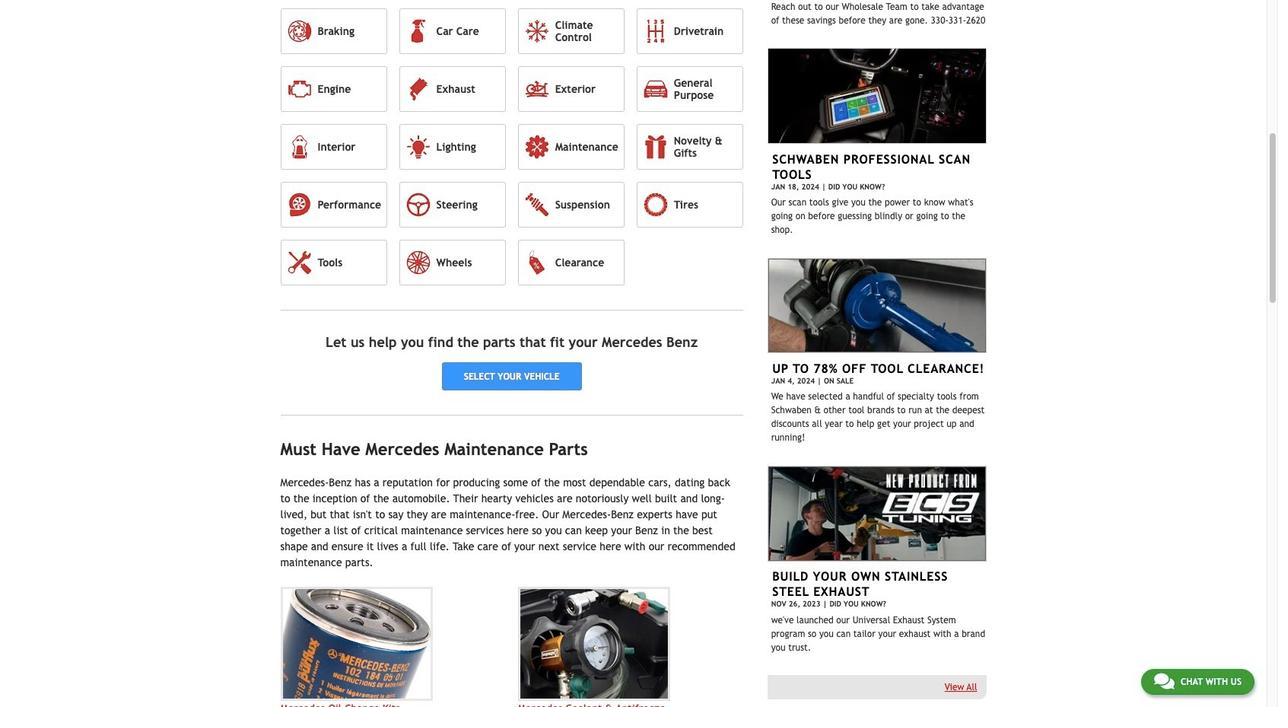 Task type: locate. For each thing, give the bounding box(es) containing it.
schwaben professional scan tools image
[[768, 48, 987, 144]]

mercedes benz coolant & antifreeze image
[[518, 587, 670, 701]]

comments image
[[1155, 672, 1175, 690]]

mercedes benz oil change kits image
[[281, 587, 433, 701]]



Task type: vqa. For each thing, say whether or not it's contained in the screenshot.
Schwaben Professional Scan Tools Image
yes



Task type: describe. For each thing, give the bounding box(es) containing it.
up to 78% off tool clearance! image
[[768, 258, 987, 354]]

build your own stainless steel exhaust image
[[768, 466, 987, 562]]



